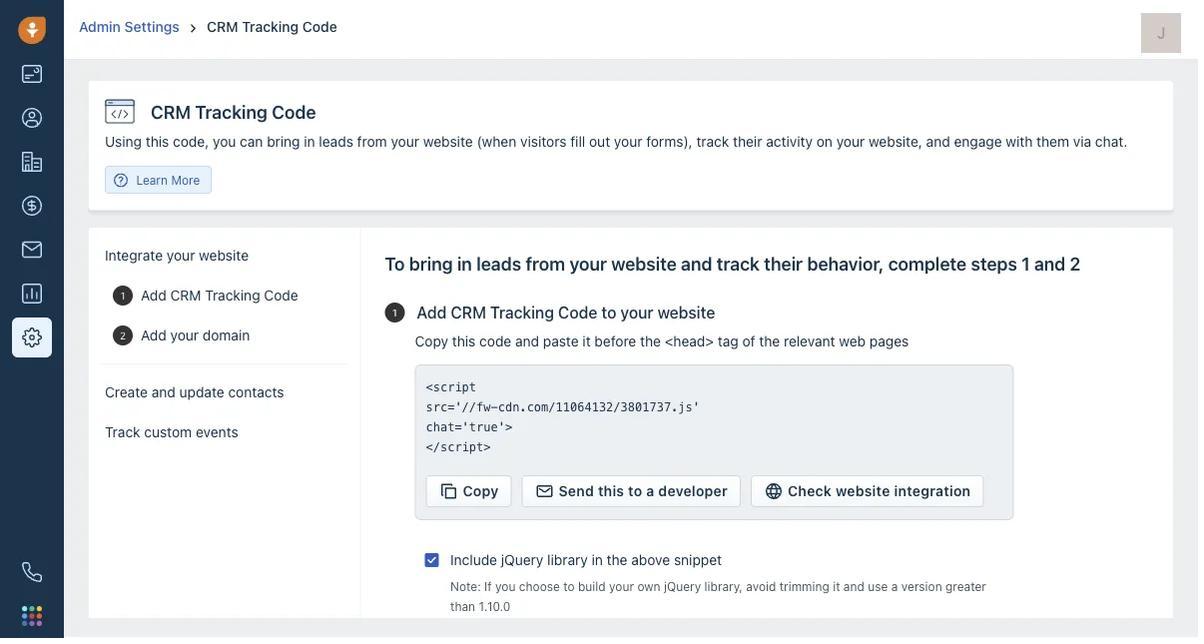 Task type: locate. For each thing, give the bounding box(es) containing it.
1 vertical spatial jquery
[[664, 579, 701, 593]]

1 horizontal spatial to
[[602, 303, 617, 322]]

your up the before
[[621, 303, 654, 322]]

integrate your website
[[105, 247, 249, 264]]

1 vertical spatial a
[[892, 579, 898, 593]]

and left track
[[681, 253, 713, 274]]

2 right steps
[[1070, 253, 1081, 274]]

0 horizontal spatial crm
[[170, 287, 201, 304]]

behavior,
[[808, 253, 884, 274]]

jquery up you
[[501, 552, 544, 568]]

to inside 'note: if you choose to build your own jquery library, avoid trimming it and use a version greater than 1.10.0'
[[564, 579, 575, 593]]

this for code
[[452, 333, 476, 350]]

0 horizontal spatial jquery
[[501, 552, 544, 568]]

2 up 'create' on the left of page
[[120, 330, 126, 341]]

build
[[578, 579, 606, 593]]

to
[[385, 253, 405, 274]]

to left developer
[[628, 483, 643, 499]]

to up the before
[[602, 303, 617, 322]]

the left above
[[607, 552, 628, 568]]

check website integration
[[788, 483, 971, 499]]

library
[[548, 552, 588, 568]]

1 vertical spatial it
[[833, 579, 841, 593]]

1 horizontal spatial this
[[598, 483, 625, 499]]

copy for copy this code and paste it before the <head> tag of the relevant web pages
[[415, 333, 449, 350]]

jquery
[[501, 552, 544, 568], [664, 579, 701, 593]]

add down bring
[[417, 303, 447, 322]]

1 vertical spatial 2
[[120, 330, 126, 341]]

a right use
[[892, 579, 898, 593]]

to
[[602, 303, 617, 322], [628, 483, 643, 499], [564, 579, 575, 593]]

1 horizontal spatial 1
[[393, 307, 398, 318]]

in right bring
[[457, 253, 472, 274]]

it inside 'note: if you choose to build your own jquery library, avoid trimming it and use a version greater than 1.10.0'
[[833, 579, 841, 593]]

crm right settings on the left of the page
[[207, 18, 238, 35]]

0 vertical spatial this
[[452, 333, 476, 350]]

it
[[583, 333, 591, 350], [833, 579, 841, 593]]

1 horizontal spatial a
[[892, 579, 898, 593]]

2 horizontal spatial to
[[628, 483, 643, 499]]

0 horizontal spatial a
[[647, 483, 655, 499]]

your left the own
[[609, 579, 634, 593]]

crm down integrate your website
[[170, 287, 201, 304]]

the right the before
[[640, 333, 661, 350]]

send this to a developer
[[559, 483, 728, 499]]

2 horizontal spatial crm
[[451, 303, 486, 322]]

add
[[141, 287, 167, 304], [417, 303, 447, 322], [141, 327, 167, 344]]

add for add crm tracking code
[[141, 287, 167, 304]]

0 vertical spatial in
[[457, 253, 472, 274]]

it right trimming
[[833, 579, 841, 593]]

create and update contacts
[[105, 384, 284, 401]]

your right integrate
[[167, 247, 195, 264]]

update
[[179, 384, 224, 401]]

domain
[[203, 327, 250, 344]]

from
[[526, 253, 565, 274]]

1 horizontal spatial it
[[833, 579, 841, 593]]

1 horizontal spatial in
[[592, 552, 603, 568]]

to bring in leads from your website and track their behavior, complete steps 1 and 2
[[385, 253, 1081, 274]]

1 vertical spatial to
[[628, 483, 643, 499]]

phone element
[[12, 552, 52, 592]]

learn more
[[136, 173, 200, 187]]

copy left code
[[415, 333, 449, 350]]

check website integration button
[[751, 475, 984, 507]]

this inside button
[[598, 483, 625, 499]]

jquery down snippet
[[664, 579, 701, 593]]

to left build
[[564, 579, 575, 593]]

0 horizontal spatial the
[[607, 552, 628, 568]]

website up copy this code and paste it before the <head> tag of the relevant web pages
[[612, 253, 677, 274]]

copy up include
[[463, 483, 499, 499]]

freshworks switcher image
[[22, 606, 42, 626]]

custom
[[144, 424, 192, 441]]

0 horizontal spatial to
[[564, 579, 575, 593]]

0 vertical spatial a
[[647, 483, 655, 499]]

leads
[[477, 253, 522, 274]]

1 down integrate
[[120, 290, 125, 301]]

add up 'create' on the left of page
[[141, 327, 167, 344]]

0 horizontal spatial this
[[452, 333, 476, 350]]

1.10.0
[[479, 599, 511, 613]]

this left code
[[452, 333, 476, 350]]

admin settings link
[[79, 18, 183, 35]]

in
[[457, 253, 472, 274], [592, 552, 603, 568]]

1 down to
[[393, 307, 398, 318]]

and inside 'note: if you choose to build your own jquery library, avoid trimming it and use a version greater than 1.10.0'
[[844, 579, 865, 593]]

0 horizontal spatial 1
[[120, 290, 125, 301]]

2 vertical spatial to
[[564, 579, 575, 593]]

admin
[[79, 18, 121, 35]]

2 horizontal spatial code
[[558, 303, 598, 322]]

website inside button
[[836, 483, 891, 499]]

in up build
[[592, 552, 603, 568]]

1 right steps
[[1022, 253, 1030, 274]]

None text field
[[426, 378, 1003, 458]]

0 vertical spatial jquery
[[501, 552, 544, 568]]

a left developer
[[647, 483, 655, 499]]

code for add crm tracking code
[[264, 287, 298, 304]]

add down integrate
[[141, 287, 167, 304]]

copy
[[415, 333, 449, 350], [463, 483, 499, 499]]

1
[[1022, 253, 1030, 274], [120, 290, 125, 301], [393, 307, 398, 318]]

and
[[681, 253, 713, 274], [1035, 253, 1066, 274], [515, 333, 540, 350], [152, 384, 176, 401], [844, 579, 865, 593]]

2 horizontal spatial 1
[[1022, 253, 1030, 274]]

tag
[[718, 333, 739, 350]]

crm for add crm tracking code
[[170, 287, 201, 304]]

this
[[452, 333, 476, 350], [598, 483, 625, 499]]

your inside 'note: if you choose to build your own jquery library, avoid trimming it and use a version greater than 1.10.0'
[[609, 579, 634, 593]]

phone image
[[22, 562, 42, 582]]

add your domain
[[141, 327, 250, 344]]

the
[[640, 333, 661, 350], [759, 333, 780, 350], [607, 552, 628, 568]]

this right send
[[598, 483, 625, 499]]

crm
[[207, 18, 238, 35], [170, 287, 201, 304], [451, 303, 486, 322]]

0 horizontal spatial in
[[457, 253, 472, 274]]

more
[[171, 173, 200, 187]]

create
[[105, 384, 148, 401]]

0 horizontal spatial code
[[264, 287, 298, 304]]

0 vertical spatial it
[[583, 333, 591, 350]]

1 vertical spatial this
[[598, 483, 625, 499]]

steps
[[971, 253, 1018, 274]]

website up "add crm tracking code"
[[199, 247, 249, 264]]

0 vertical spatial 2
[[1070, 253, 1081, 274]]

tracking
[[242, 18, 299, 35], [205, 287, 260, 304], [490, 303, 554, 322]]

1 vertical spatial copy
[[463, 483, 499, 499]]

web
[[839, 333, 866, 350]]

your
[[167, 247, 195, 264], [570, 253, 607, 274], [621, 303, 654, 322], [170, 327, 199, 344], [609, 579, 634, 593]]

2
[[1070, 253, 1081, 274], [120, 330, 126, 341]]

the right the of
[[759, 333, 780, 350]]

it right paste
[[583, 333, 591, 350]]

0 vertical spatial copy
[[415, 333, 449, 350]]

website
[[199, 247, 249, 264], [612, 253, 677, 274], [658, 303, 716, 322], [836, 483, 891, 499]]

code
[[303, 18, 337, 35], [264, 287, 298, 304], [558, 303, 598, 322]]

crm for add crm tracking code to your website
[[451, 303, 486, 322]]

a
[[647, 483, 655, 499], [892, 579, 898, 593]]

0 horizontal spatial copy
[[415, 333, 449, 350]]

and left use
[[844, 579, 865, 593]]

check
[[788, 483, 832, 499]]

0 horizontal spatial 2
[[120, 330, 126, 341]]

copy this code and paste it before the <head> tag of the relevant web pages
[[415, 333, 909, 350]]

track custom events
[[105, 424, 238, 441]]

learn
[[136, 173, 168, 187]]

admin settings
[[79, 18, 179, 35]]

1 horizontal spatial jquery
[[664, 579, 701, 593]]

copy inside button
[[463, 483, 499, 499]]

crm up code
[[451, 303, 486, 322]]

0 vertical spatial to
[[602, 303, 617, 322]]

website right "check"
[[836, 483, 891, 499]]

events
[[196, 424, 238, 441]]

1 horizontal spatial copy
[[463, 483, 499, 499]]

0 vertical spatial 1
[[1022, 253, 1030, 274]]



Task type: vqa. For each thing, say whether or not it's contained in the screenshot.
THE AND inside A custom event is any activity that is unique to your website. In our code, every event has a name (like "Added to cart" or "Downloaded white paper") and event properties (like product name, price, or return date). Use properties to analyze your events via segments, marketing journeys or the activity timeline.
no



Task type: describe. For each thing, give the bounding box(es) containing it.
settings
[[124, 18, 179, 35]]

code for add crm tracking code to your website
[[558, 303, 598, 322]]

crm tracking code
[[207, 18, 337, 35]]

<head>
[[665, 333, 714, 350]]

note: if you choose to build your own jquery library, avoid trimming it and use a version greater than 1.10.0
[[451, 579, 987, 613]]

0 horizontal spatial it
[[583, 333, 591, 350]]

relevant
[[784, 333, 836, 350]]

above
[[632, 552, 670, 568]]

add crm tracking code to your website
[[417, 303, 716, 322]]

copy button
[[426, 475, 512, 507]]

paste
[[543, 333, 579, 350]]

this for to
[[598, 483, 625, 499]]

send this to a developer button
[[522, 475, 741, 507]]

pages
[[870, 333, 909, 350]]

tracking for add crm tracking code
[[205, 287, 260, 304]]

trimming
[[780, 579, 830, 593]]

a inside button
[[647, 483, 655, 499]]

greater
[[946, 579, 987, 593]]

complete
[[889, 253, 967, 274]]

copy for copy
[[463, 483, 499, 499]]

2 horizontal spatial the
[[759, 333, 780, 350]]

learn more link
[[105, 166, 212, 194]]

to for build
[[564, 579, 575, 593]]

add for add your domain
[[141, 327, 167, 344]]

track
[[105, 424, 140, 441]]

avoid
[[746, 579, 777, 593]]

1 vertical spatial in
[[592, 552, 603, 568]]

use
[[868, 579, 888, 593]]

add for add crm tracking code to your website
[[417, 303, 447, 322]]

choose
[[519, 579, 560, 593]]

integration
[[895, 483, 971, 499]]

include jquery library in the above snippet
[[451, 552, 722, 568]]

their
[[764, 253, 803, 274]]

than
[[451, 599, 476, 613]]

snippet
[[674, 552, 722, 568]]

integrate
[[105, 247, 163, 264]]

code
[[480, 333, 512, 350]]

you
[[495, 579, 516, 593]]

include
[[451, 552, 497, 568]]

a inside 'note: if you choose to build your own jquery library, avoid trimming it and use a version greater than 1.10.0'
[[892, 579, 898, 593]]

jquery inside 'note: if you choose to build your own jquery library, avoid trimming it and use a version greater than 1.10.0'
[[664, 579, 701, 593]]

track
[[717, 253, 760, 274]]

and right code
[[515, 333, 540, 350]]

and right steps
[[1035, 253, 1066, 274]]

library,
[[705, 579, 743, 593]]

1 horizontal spatial code
[[303, 18, 337, 35]]

tracking for add crm tracking code to your website
[[490, 303, 554, 322]]

2 vertical spatial 1
[[393, 307, 398, 318]]

version
[[902, 579, 943, 593]]

if
[[485, 579, 492, 593]]

your left domain
[[170, 327, 199, 344]]

to inside button
[[628, 483, 643, 499]]

contacts
[[228, 384, 284, 401]]

note:
[[451, 579, 481, 593]]

1 vertical spatial 1
[[120, 290, 125, 301]]

1 horizontal spatial 2
[[1070, 253, 1081, 274]]

website up <head>
[[658, 303, 716, 322]]

developer
[[659, 483, 728, 499]]

and right 'create' on the left of page
[[152, 384, 176, 401]]

before
[[595, 333, 637, 350]]

bring
[[409, 253, 453, 274]]

to for your
[[602, 303, 617, 322]]

own
[[638, 579, 661, 593]]

1 horizontal spatial the
[[640, 333, 661, 350]]

send
[[559, 483, 594, 499]]

of
[[743, 333, 756, 350]]

1 horizontal spatial crm
[[207, 18, 238, 35]]

add crm tracking code
[[141, 287, 298, 304]]

your right from
[[570, 253, 607, 274]]



